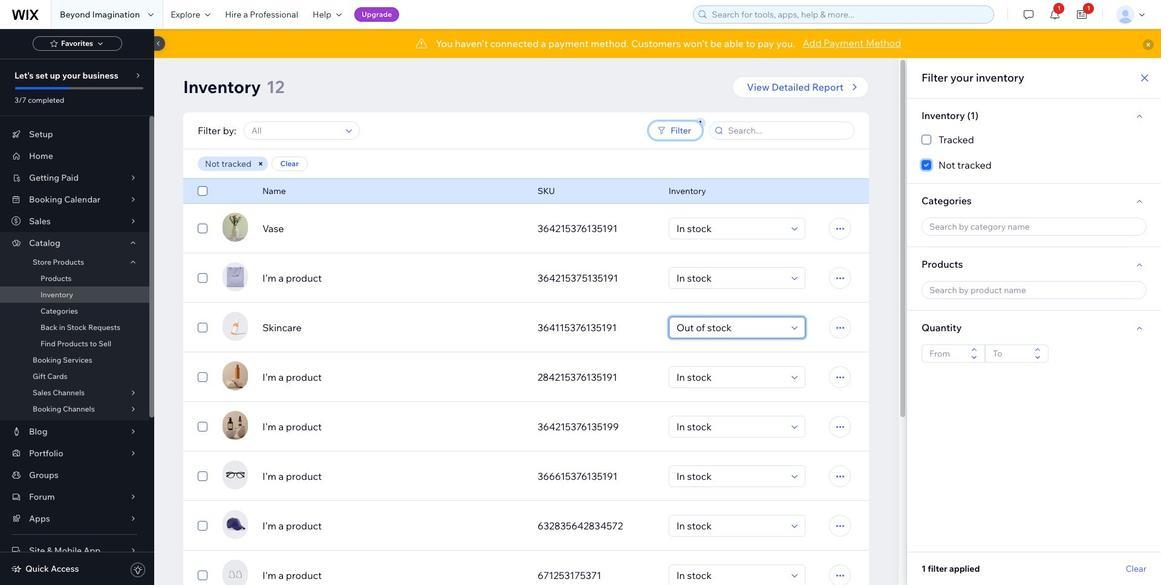 Task type: describe. For each thing, give the bounding box(es) containing it.
Search... field
[[725, 122, 850, 139]]

8 select field from the top
[[673, 566, 788, 586]]

All field
[[248, 122, 342, 139]]

5 select field from the top
[[673, 417, 788, 437]]

3 select field from the top
[[673, 318, 788, 338]]

1 select field from the top
[[673, 218, 788, 239]]

From text field
[[926, 345, 968, 362]]



Task type: vqa. For each thing, say whether or not it's contained in the screenshot.
mobile
no



Task type: locate. For each thing, give the bounding box(es) containing it.
Search by product name field
[[926, 282, 1143, 299]]

To text field
[[990, 345, 1031, 362]]

Select field
[[673, 218, 788, 239], [673, 268, 788, 289], [673, 318, 788, 338], [673, 367, 788, 388], [673, 417, 788, 437], [673, 466, 788, 487], [673, 516, 788, 537], [673, 566, 788, 586]]

7 select field from the top
[[673, 516, 788, 537]]

None checkbox
[[922, 132, 1147, 147], [198, 184, 207, 198], [198, 271, 207, 285], [198, 420, 207, 434], [198, 469, 207, 484], [198, 569, 207, 583], [922, 132, 1147, 147], [198, 184, 207, 198], [198, 271, 207, 285], [198, 420, 207, 434], [198, 469, 207, 484], [198, 569, 207, 583]]

sidebar element
[[0, 29, 165, 586]]

Search by category name field
[[926, 218, 1143, 235]]

4 select field from the top
[[673, 367, 788, 388]]

2 select field from the top
[[673, 268, 788, 289]]

6 select field from the top
[[673, 466, 788, 487]]

None checkbox
[[922, 158, 1147, 172], [198, 221, 207, 236], [198, 321, 207, 335], [198, 370, 207, 385], [198, 519, 207, 533], [922, 158, 1147, 172], [198, 221, 207, 236], [198, 321, 207, 335], [198, 370, 207, 385], [198, 519, 207, 533]]

alert
[[154, 29, 1161, 58]]

Search for tools, apps, help & more... field
[[708, 6, 990, 23]]



